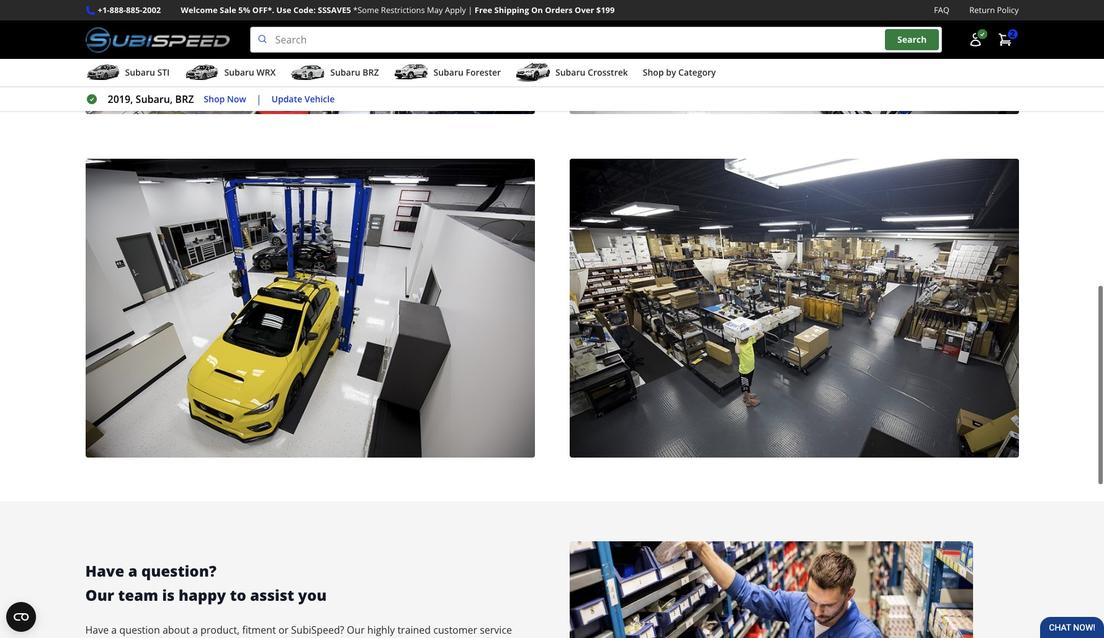 Task type: vqa. For each thing, say whether or not it's contained in the screenshot.
.
no



Task type: locate. For each thing, give the bounding box(es) containing it.
1 horizontal spatial our
[[347, 624, 365, 638]]

brz inside dropdown button
[[363, 67, 379, 78]]

shop for shop now
[[204, 93, 225, 105]]

shop now link
[[204, 92, 246, 106]]

2019,
[[108, 93, 133, 106]]

1 horizontal spatial shop
[[643, 67, 664, 78]]

1 horizontal spatial |
[[468, 4, 473, 16]]

0 horizontal spatial a
[[111, 624, 117, 638]]

brz
[[363, 67, 379, 78], [175, 93, 194, 106]]

1 subaru from the left
[[125, 67, 155, 78]]

3 subaru from the left
[[330, 67, 360, 78]]

happy
[[179, 586, 226, 606]]

2 button
[[992, 27, 1019, 52]]

brz right subaru,
[[175, 93, 194, 106]]

restrictions
[[381, 4, 425, 16]]

off*.
[[252, 4, 274, 16]]

faq link
[[934, 4, 950, 17]]

shop by category
[[643, 67, 716, 78]]

subaru left crosstrek
[[556, 67, 586, 78]]

use
[[276, 4, 291, 16]]

subaru forester
[[434, 67, 501, 78]]

$199
[[596, 4, 615, 16]]

over
[[575, 4, 594, 16]]

2 have from the top
[[85, 624, 109, 638]]

have up team
[[85, 561, 124, 582]]

a up team
[[128, 561, 138, 582]]

subaru up now
[[224, 67, 254, 78]]

is
[[162, 586, 175, 606]]

sti
[[157, 67, 170, 78]]

a for question
[[111, 624, 117, 638]]

shop
[[643, 67, 664, 78], [204, 93, 225, 105]]

4 subaru from the left
[[434, 67, 464, 78]]

1 vertical spatial our
[[347, 624, 365, 638]]

a inside have a question? our team is happy to assist you
[[128, 561, 138, 582]]

shop for shop by category
[[643, 67, 664, 78]]

a left question
[[111, 624, 117, 638]]

team
[[118, 586, 158, 606]]

to
[[230, 586, 246, 606]]

subaru for subaru brz
[[330, 67, 360, 78]]

button image
[[968, 32, 983, 47]]

subaru brz
[[330, 67, 379, 78]]

have a question? our team is happy to assist you
[[85, 561, 327, 606]]

our left the highly
[[347, 624, 365, 638]]

subaru crosstrek button
[[516, 62, 628, 86]]

0 vertical spatial brz
[[363, 67, 379, 78]]

0 horizontal spatial |
[[256, 93, 262, 106]]

1 have from the top
[[85, 561, 124, 582]]

1 vertical spatial |
[[256, 93, 262, 106]]

subaru left forester
[[434, 67, 464, 78]]

subaru
[[125, 67, 155, 78], [224, 67, 254, 78], [330, 67, 360, 78], [434, 67, 464, 78], [556, 67, 586, 78]]

wrx
[[257, 67, 276, 78]]

have
[[85, 561, 124, 582], [85, 624, 109, 638]]

| right now
[[256, 93, 262, 106]]

inside warehouse image
[[570, 159, 1019, 458]]

1 vertical spatial shop
[[204, 93, 225, 105]]

0 horizontal spatial shop
[[204, 93, 225, 105]]

vehicle
[[305, 93, 335, 105]]

1 horizontal spatial a
[[128, 561, 138, 582]]

2 subaru from the left
[[224, 67, 254, 78]]

a
[[128, 561, 138, 582], [111, 624, 117, 638], [192, 624, 198, 638]]

subaru for subaru sti
[[125, 67, 155, 78]]

5 subaru from the left
[[556, 67, 586, 78]]

forester
[[466, 67, 501, 78]]

0 horizontal spatial our
[[85, 586, 114, 606]]

our
[[85, 586, 114, 606], [347, 624, 365, 638]]

a subaru wrx thumbnail image image
[[185, 63, 219, 82]]

highly
[[367, 624, 395, 638]]

0 vertical spatial shop
[[643, 67, 664, 78]]

policy
[[997, 4, 1019, 16]]

have inside have a question about a product, fitment or subispeed? our highly trained customer service
[[85, 624, 109, 638]]

1 horizontal spatial brz
[[363, 67, 379, 78]]

welcome
[[181, 4, 218, 16]]

| left 'free'
[[468, 4, 473, 16]]

crosstrek
[[588, 67, 628, 78]]

subaru up vehicle
[[330, 67, 360, 78]]

|
[[468, 4, 473, 16], [256, 93, 262, 106]]

have left question
[[85, 624, 109, 638]]

product,
[[200, 624, 240, 638]]

shop by category button
[[643, 62, 716, 86]]

subaru,
[[136, 93, 173, 106]]

a right the about
[[192, 624, 198, 638]]

shop inside dropdown button
[[643, 67, 664, 78]]

update
[[272, 93, 302, 105]]

subaru left sti
[[125, 67, 155, 78]]

0 vertical spatial |
[[468, 4, 473, 16]]

search
[[898, 34, 927, 46]]

sssave5
[[318, 4, 351, 16]]

1 vertical spatial have
[[85, 624, 109, 638]]

orders
[[545, 4, 573, 16]]

shop left now
[[204, 93, 225, 105]]

2
[[1010, 28, 1015, 40]]

+1-
[[98, 4, 110, 16]]

0 horizontal spatial brz
[[175, 93, 194, 106]]

brz left a subaru forester thumbnail image on the left top
[[363, 67, 379, 78]]

welcome sale 5% off*. use code: sssave5
[[181, 4, 351, 16]]

shop left by
[[643, 67, 664, 78]]

0 vertical spatial our
[[85, 586, 114, 606]]

subaru sti
[[125, 67, 170, 78]]

have inside have a question? our team is happy to assist you
[[85, 561, 124, 582]]

return policy
[[970, 4, 1019, 16]]

on
[[531, 4, 543, 16]]

update vehicle
[[272, 93, 335, 105]]

0 vertical spatial have
[[85, 561, 124, 582]]

return policy link
[[970, 4, 1019, 17]]

open widget image
[[6, 603, 36, 633]]

our left team
[[85, 586, 114, 606]]

a subaru crosstrek thumbnail image image
[[516, 63, 551, 82]]



Task type: describe. For each thing, give the bounding box(es) containing it.
subaru for subaru forester
[[434, 67, 464, 78]]

*some
[[353, 4, 379, 16]]

subaru sti button
[[85, 62, 170, 86]]

subaru for subaru crosstrek
[[556, 67, 586, 78]]

subaru crosstrek
[[556, 67, 628, 78]]

now
[[227, 93, 246, 105]]

885-
[[126, 4, 142, 16]]

update vehicle button
[[272, 92, 335, 106]]

service
[[480, 624, 512, 638]]

a subaru forester thumbnail image image
[[394, 63, 429, 82]]

2019, subaru, brz
[[108, 93, 194, 106]]

a subaru sti thumbnail image image
[[85, 63, 120, 82]]

by
[[666, 67, 676, 78]]

or
[[279, 624, 289, 638]]

subaru wrx
[[224, 67, 276, 78]]

our inside have a question about a product, fitment or subispeed? our highly trained customer service
[[347, 624, 365, 638]]

888-
[[110, 4, 126, 16]]

+1-888-885-2002
[[98, 4, 161, 16]]

2002
[[142, 4, 161, 16]]

a subaru brz thumbnail image image
[[291, 63, 325, 82]]

about
[[163, 624, 190, 638]]

+1-888-885-2002 link
[[98, 4, 161, 17]]

trained
[[398, 624, 431, 638]]

subaru forester button
[[394, 62, 501, 86]]

have for have a question? our team is happy to assist you
[[85, 561, 124, 582]]

shop now
[[204, 93, 246, 105]]

1 vertical spatial brz
[[175, 93, 194, 106]]

customer
[[434, 624, 477, 638]]

subaru for subaru wrx
[[224, 67, 254, 78]]

question?
[[141, 561, 217, 582]]

return
[[970, 4, 995, 16]]

you
[[298, 586, 327, 606]]

a close up shot of a person stocking a warehouse shelf image
[[570, 542, 973, 639]]

category
[[679, 67, 716, 78]]

have for have a question about a product, fitment or subispeed? our highly trained customer service
[[85, 624, 109, 638]]

yellow car in workshop image
[[85, 159, 535, 458]]

subaru wrx button
[[185, 62, 276, 86]]

assist
[[250, 586, 294, 606]]

fitment
[[242, 624, 276, 638]]

subispeed logo image
[[85, 27, 230, 53]]

sale
[[220, 4, 236, 16]]

may
[[427, 4, 443, 16]]

have a question about a product, fitment or subispeed? our highly trained customer service
[[85, 624, 512, 639]]

apply
[[445, 4, 466, 16]]

*some restrictions may apply | free shipping on orders over $199
[[353, 4, 615, 16]]

5%
[[238, 4, 250, 16]]

search button
[[885, 29, 939, 50]]

question
[[119, 624, 160, 638]]

free
[[475, 4, 492, 16]]

subaru brz button
[[291, 62, 379, 86]]

2 horizontal spatial a
[[192, 624, 198, 638]]

shipping
[[495, 4, 529, 16]]

subispeed?
[[291, 624, 344, 638]]

code:
[[293, 4, 316, 16]]

our inside have a question? our team is happy to assist you
[[85, 586, 114, 606]]

a for question?
[[128, 561, 138, 582]]

search input field
[[250, 27, 942, 53]]

faq
[[934, 4, 950, 16]]



